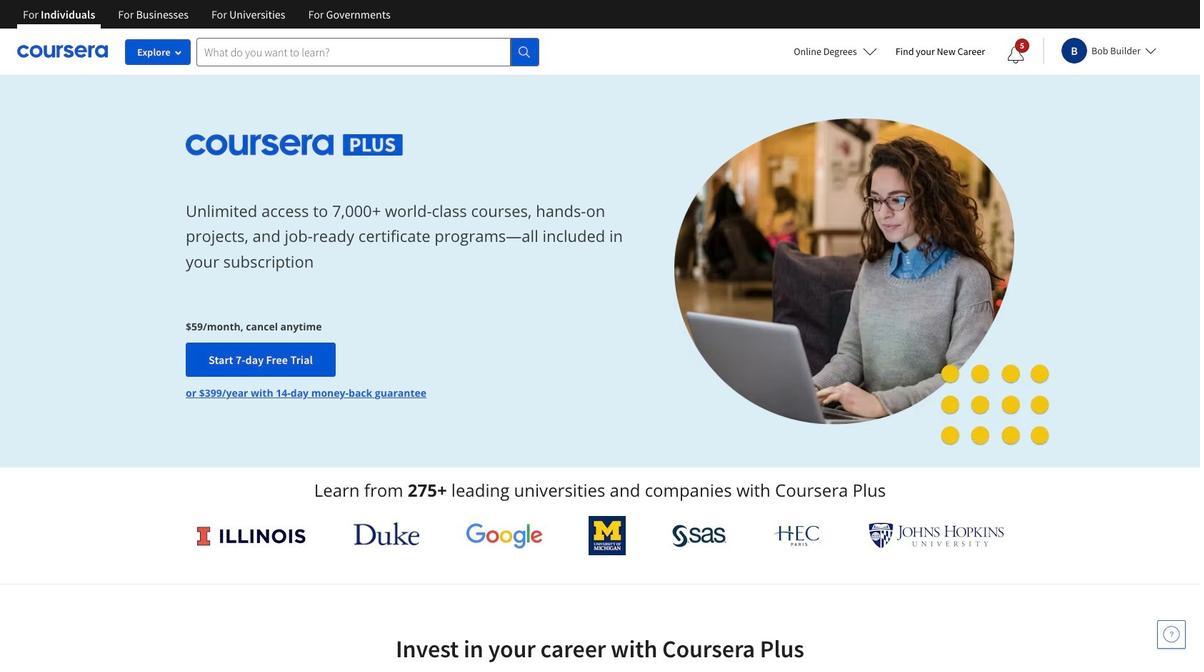Task type: describe. For each thing, give the bounding box(es) containing it.
coursera image
[[17, 40, 108, 63]]

university of illinois at urbana-champaign image
[[196, 525, 307, 548]]

duke university image
[[353, 523, 420, 546]]

hec paris image
[[773, 522, 823, 551]]

johns hopkins university image
[[869, 523, 1005, 550]]

sas image
[[672, 525, 727, 548]]

What do you want to learn? text field
[[197, 38, 511, 66]]

university of michigan image
[[589, 517, 626, 556]]

banner navigation
[[11, 0, 402, 29]]



Task type: vqa. For each thing, say whether or not it's contained in the screenshot.
"from" related to Define
no



Task type: locate. For each thing, give the bounding box(es) containing it.
coursera plus image
[[186, 134, 403, 156]]

google image
[[466, 523, 543, 550]]

None search field
[[197, 38, 540, 66]]

help center image
[[1163, 627, 1181, 644]]



